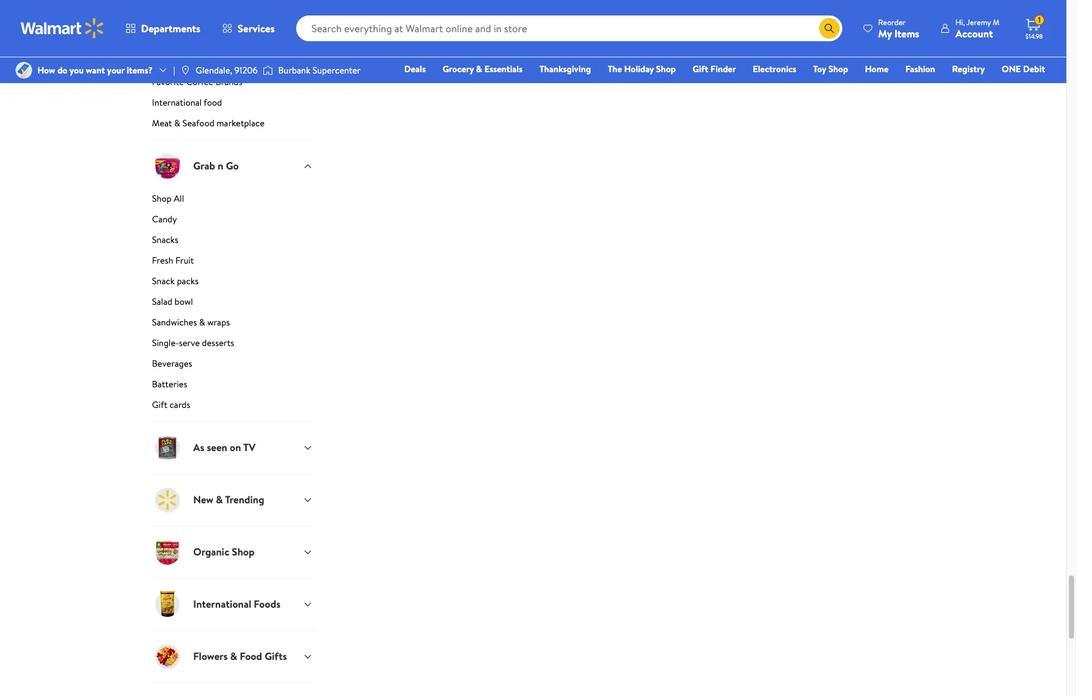 Task type: describe. For each thing, give the bounding box(es) containing it.
reorder
[[879, 16, 906, 27]]

grocery & essentials
[[443, 63, 523, 75]]

meat & seafood marketplace link
[[152, 116, 313, 140]]

toy
[[814, 63, 827, 75]]

hi, jeremy m account
[[956, 16, 1000, 40]]

gifts
[[265, 649, 287, 663]]

desserts
[[202, 336, 234, 349]]

gift cards
[[152, 398, 190, 411]]

account
[[956, 26, 994, 40]]

multipack snacks
[[152, 13, 219, 26]]

snack packs
[[152, 274, 199, 287]]

Search search field
[[296, 15, 843, 41]]

fresh fruit
[[152, 254, 194, 266]]

91206
[[235, 64, 258, 77]]

you
[[70, 64, 84, 77]]

shop right holiday
[[657, 63, 676, 75]]

batteries link
[[152, 377, 313, 395]]

gift cards link
[[152, 398, 313, 421]]

hi,
[[956, 16, 966, 27]]

salad bowl
[[152, 295, 193, 308]]

 image for burbank supercenter
[[263, 64, 273, 77]]

favorite coffee brands link
[[152, 75, 313, 93]]

one debit walmart+
[[1002, 63, 1046, 93]]

go
[[226, 159, 239, 173]]

how
[[37, 64, 55, 77]]

glendale,
[[196, 64, 232, 77]]

snacks link
[[152, 233, 313, 251]]

services
[[238, 21, 275, 35]]

brands
[[216, 75, 242, 88]]

items
[[895, 26, 920, 40]]

new & trending button
[[152, 473, 313, 526]]

international for international foods
[[193, 597, 252, 611]]

tv
[[243, 440, 256, 455]]

thanksgiving
[[540, 63, 591, 75]]

grab
[[193, 159, 215, 173]]

0 vertical spatial snacks
[[192, 13, 219, 26]]

deals link
[[399, 62, 432, 76]]

shop all
[[152, 192, 184, 205]]

international food
[[152, 96, 222, 109]]

meat & seafood marketplace
[[152, 116, 265, 129]]

1 vertical spatial snacks
[[152, 233, 179, 246]]

multipack beverages
[[152, 54, 233, 67]]

favorite
[[152, 75, 184, 88]]

 image for glendale, 91206
[[180, 65, 191, 75]]

departments button
[[115, 13, 211, 44]]

one debit link
[[997, 62, 1052, 76]]

organic
[[193, 545, 230, 559]]

multipack beverages link
[[152, 54, 313, 73]]

marketplace
[[217, 116, 265, 129]]

deals
[[405, 63, 426, 75]]

candy
[[171, 34, 194, 47]]

flowers & food gifts
[[193, 649, 287, 663]]

the holiday shop link
[[602, 62, 682, 76]]

cards
[[170, 398, 190, 411]]

supercenter
[[313, 64, 361, 77]]

organic shop
[[193, 545, 255, 559]]

thanksgiving link
[[534, 62, 597, 76]]

single-
[[152, 336, 179, 349]]

toy shop
[[814, 63, 849, 75]]

1 vertical spatial beverages
[[152, 357, 192, 370]]

n
[[218, 159, 224, 173]]

fruit
[[176, 254, 194, 266]]

sandwiches & wraps link
[[152, 315, 313, 334]]

packs
[[177, 274, 199, 287]]

walmart image
[[21, 18, 104, 39]]

as
[[193, 440, 204, 455]]

bulk candy
[[152, 34, 194, 47]]

departments
[[141, 21, 200, 35]]

candy link
[[152, 212, 313, 230]]

burbank supercenter
[[278, 64, 361, 77]]

beverages inside "link"
[[192, 54, 233, 67]]

international food link
[[152, 96, 313, 114]]

m
[[994, 16, 1000, 27]]

how do you want your items?
[[37, 64, 153, 77]]

serve
[[179, 336, 200, 349]]

registry link
[[947, 62, 991, 76]]



Task type: locate. For each thing, give the bounding box(es) containing it.
multipack for multipack beverages
[[152, 54, 190, 67]]

shop right organic on the left bottom
[[232, 545, 255, 559]]

single-serve desserts link
[[152, 336, 313, 354]]

home link
[[860, 62, 895, 76]]

 image
[[15, 62, 32, 79]]

& inside dropdown button
[[230, 649, 237, 663]]

grab n go
[[193, 159, 239, 173]]

foods
[[254, 597, 281, 611]]

gift left cards at the left
[[152, 398, 168, 411]]

1 $14.98
[[1026, 14, 1044, 41]]

jeremy
[[967, 16, 992, 27]]

& for wraps
[[199, 315, 205, 328]]

international left foods
[[193, 597, 252, 611]]

fresh fruit link
[[152, 254, 313, 272]]

shop all link
[[152, 192, 313, 210]]

glendale, 91206
[[196, 64, 258, 77]]

& left food on the left of page
[[230, 649, 237, 663]]

gift finder link
[[687, 62, 742, 76]]

wraps
[[207, 315, 230, 328]]

international down favorite
[[152, 96, 202, 109]]

international for international food
[[152, 96, 202, 109]]

search icon image
[[825, 23, 835, 34]]

salad bowl link
[[152, 295, 313, 313]]

multipack inside "link"
[[152, 54, 190, 67]]

grocery
[[443, 63, 474, 75]]

reorder my items
[[879, 16, 920, 40]]

flowers
[[193, 649, 228, 663]]

seen
[[207, 440, 227, 455]]

 image right |
[[180, 65, 191, 75]]

toy shop link
[[808, 62, 855, 76]]

multipack up the bulk candy
[[152, 13, 190, 26]]

& left wraps
[[199, 315, 205, 328]]

& inside dropdown button
[[216, 493, 223, 507]]

shop right toy
[[829, 63, 849, 75]]

0 vertical spatial beverages
[[192, 54, 233, 67]]

beverages up batteries
[[152, 357, 192, 370]]

2 multipack from the top
[[152, 54, 190, 67]]

single-serve desserts
[[152, 336, 234, 349]]

batteries
[[152, 377, 187, 390]]

& for seafood
[[174, 116, 180, 129]]

fresh
[[152, 254, 173, 266]]

items?
[[127, 64, 153, 77]]

as seen on tv
[[193, 440, 256, 455]]

1 multipack from the top
[[152, 13, 190, 26]]

grab n go button
[[152, 140, 313, 192]]

sandwiches & wraps
[[152, 315, 230, 328]]

burbank
[[278, 64, 311, 77]]

0 horizontal spatial snacks
[[152, 233, 179, 246]]

walmart+
[[1008, 81, 1046, 93]]

salad
[[152, 295, 173, 308]]

all
[[174, 192, 184, 205]]

1 horizontal spatial  image
[[263, 64, 273, 77]]

1 vertical spatial multipack
[[152, 54, 190, 67]]

& for trending
[[216, 493, 223, 507]]

home
[[866, 63, 889, 75]]

shop
[[657, 63, 676, 75], [829, 63, 849, 75], [152, 192, 172, 205], [232, 545, 255, 559]]

new & trending
[[193, 493, 265, 507]]

bulk candy link
[[152, 34, 313, 52]]

$14.98
[[1026, 32, 1044, 41]]

holiday
[[625, 63, 654, 75]]

beverages
[[192, 54, 233, 67], [152, 357, 192, 370]]

on
[[230, 440, 241, 455]]

coffee
[[186, 75, 214, 88]]

bowl
[[175, 295, 193, 308]]

gift for gift finder
[[693, 63, 709, 75]]

multipack for multipack snacks
[[152, 13, 190, 26]]

1 horizontal spatial snacks
[[192, 13, 219, 26]]

finder
[[711, 63, 737, 75]]

food
[[240, 649, 262, 663]]

international foods button
[[152, 578, 313, 630]]

snacks up candy
[[192, 13, 219, 26]]

as seen on tv button
[[152, 421, 313, 473]]

0 horizontal spatial  image
[[180, 65, 191, 75]]

do
[[57, 64, 67, 77]]

1 horizontal spatial gift
[[693, 63, 709, 75]]

debit
[[1024, 63, 1046, 75]]

& right grocery
[[476, 63, 483, 75]]

registry
[[953, 63, 986, 75]]

international foods
[[193, 597, 281, 611]]

0 vertical spatial multipack
[[152, 13, 190, 26]]

Walmart Site-Wide search field
[[296, 15, 843, 41]]

fashion link
[[900, 62, 942, 76]]

snacks
[[192, 13, 219, 26], [152, 233, 179, 246]]

seafood
[[183, 116, 215, 129]]

bulk
[[152, 34, 169, 47]]

organic shop button
[[152, 526, 313, 578]]

& right meat
[[174, 116, 180, 129]]

walmart+ link
[[1002, 80, 1052, 94]]

& right new
[[216, 493, 223, 507]]

0 vertical spatial international
[[152, 96, 202, 109]]

1 vertical spatial international
[[193, 597, 252, 611]]

sandwiches
[[152, 315, 197, 328]]

international inside "dropdown button"
[[193, 597, 252, 611]]

1 vertical spatial gift
[[152, 398, 168, 411]]

gift left finder
[[693, 63, 709, 75]]

& for essentials
[[476, 63, 483, 75]]

& for food
[[230, 649, 237, 663]]

one
[[1002, 63, 1022, 75]]

food
[[204, 96, 222, 109]]

0 vertical spatial gift
[[693, 63, 709, 75]]

1
[[1039, 14, 1042, 25]]

 image
[[263, 64, 273, 77], [180, 65, 191, 75]]

international
[[152, 96, 202, 109], [193, 597, 252, 611]]

electronics link
[[748, 62, 803, 76]]

snacks down the candy at the left top
[[152, 233, 179, 246]]

gift finder
[[693, 63, 737, 75]]

 image right 91206
[[263, 64, 273, 77]]

trending
[[225, 493, 265, 507]]

the holiday shop
[[608, 63, 676, 75]]

gift for gift cards
[[152, 398, 168, 411]]

0 horizontal spatial gift
[[152, 398, 168, 411]]

electronics
[[753, 63, 797, 75]]

shop inside dropdown button
[[232, 545, 255, 559]]

shop left "all"
[[152, 192, 172, 205]]

your
[[107, 64, 125, 77]]

beverages up coffee
[[192, 54, 233, 67]]

&
[[476, 63, 483, 75], [174, 116, 180, 129], [199, 315, 205, 328], [216, 493, 223, 507], [230, 649, 237, 663]]

gift
[[693, 63, 709, 75], [152, 398, 168, 411]]

multipack down the bulk candy
[[152, 54, 190, 67]]

snack
[[152, 274, 175, 287]]

fashion
[[906, 63, 936, 75]]



Task type: vqa. For each thing, say whether or not it's contained in the screenshot.
1st tab from the bottom of the page
no



